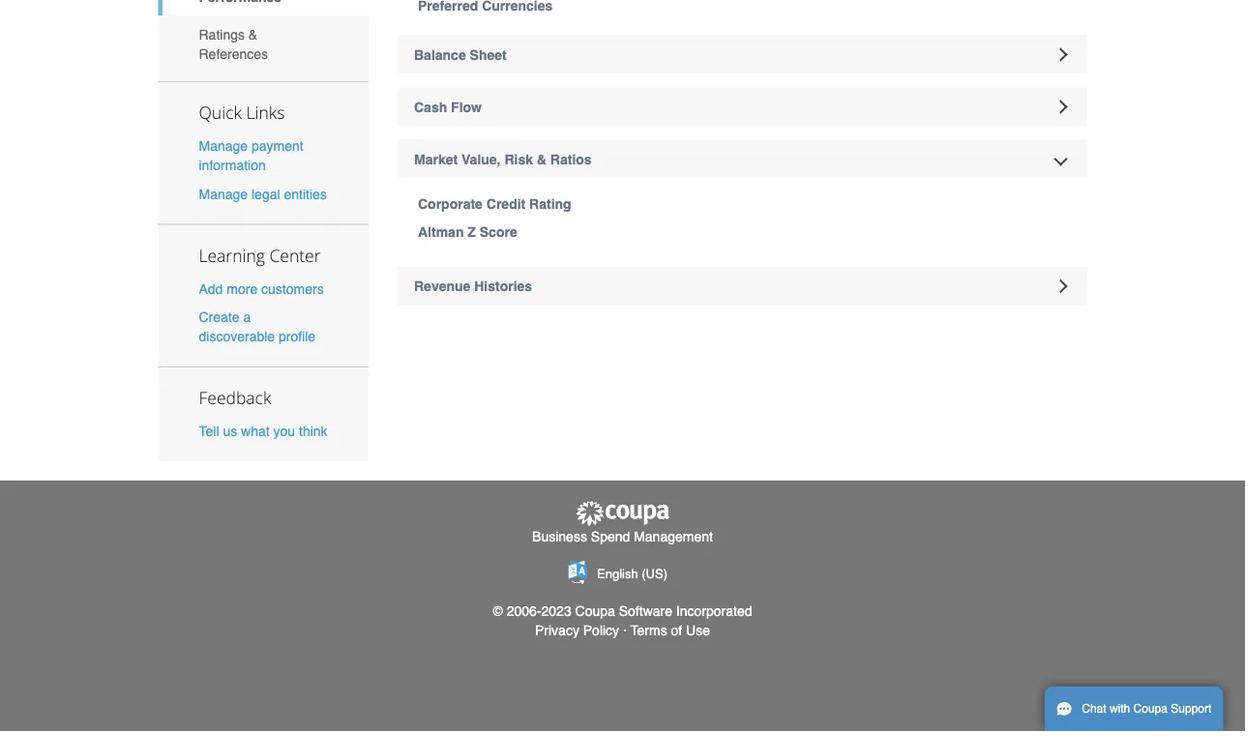 Task type: locate. For each thing, give the bounding box(es) containing it.
coupa inside button
[[1134, 703, 1168, 716]]

coupa right with
[[1134, 703, 1168, 716]]

manage legal entities link
[[199, 186, 327, 202]]

ratings
[[199, 27, 245, 42]]

value,
[[462, 152, 501, 167]]

2006-
[[507, 604, 542, 619]]

entities
[[284, 186, 327, 202]]

1 vertical spatial &
[[537, 152, 547, 167]]

manage for manage legal entities
[[199, 186, 248, 202]]

balance
[[414, 47, 466, 62]]

revenue
[[414, 279, 471, 294]]

english (us)
[[597, 567, 668, 581]]

1 vertical spatial manage
[[199, 186, 248, 202]]

revenue histories button
[[398, 267, 1088, 306]]

corporate
[[418, 196, 483, 212]]

& right risk
[[537, 152, 547, 167]]

references
[[199, 46, 268, 61]]

balance sheet
[[414, 47, 507, 62]]

terms of use link
[[631, 623, 711, 639]]

manage for manage payment information
[[199, 139, 248, 154]]

corporate credit rating
[[418, 196, 572, 212]]

0 horizontal spatial &
[[249, 27, 258, 42]]

support
[[1172, 703, 1212, 716]]

altman
[[418, 224, 464, 240]]

& up references
[[249, 27, 258, 42]]

2 manage from the top
[[199, 186, 248, 202]]

tell us what you think
[[199, 424, 328, 439]]

feedback
[[199, 387, 271, 409]]

risk
[[505, 152, 533, 167]]

what
[[241, 424, 270, 439]]

1 horizontal spatial &
[[537, 152, 547, 167]]

you
[[274, 424, 295, 439]]

altman z score
[[418, 224, 518, 240]]

privacy policy link
[[535, 623, 620, 639]]

discoverable
[[199, 329, 275, 344]]

manage
[[199, 139, 248, 154], [199, 186, 248, 202]]

cash flow heading
[[398, 88, 1088, 126]]

manage up information
[[199, 139, 248, 154]]

create
[[199, 310, 240, 325]]

market value, risk & ratios button
[[398, 140, 1088, 179]]

cash flow button
[[398, 88, 1088, 126]]

sheet
[[470, 47, 507, 62]]

©
[[493, 604, 503, 619]]

0 vertical spatial &
[[249, 27, 258, 42]]

payment
[[252, 139, 304, 154]]

1 vertical spatial coupa
[[1134, 703, 1168, 716]]

cash
[[414, 99, 447, 115]]

0 vertical spatial coupa
[[576, 604, 616, 619]]

&
[[249, 27, 258, 42], [537, 152, 547, 167]]

coupa
[[576, 604, 616, 619], [1134, 703, 1168, 716]]

manage inside manage payment information
[[199, 139, 248, 154]]

tell
[[199, 424, 219, 439]]

coupa up policy
[[576, 604, 616, 619]]

create a discoverable profile
[[199, 310, 316, 344]]

market
[[414, 152, 458, 167]]

1 manage from the top
[[199, 139, 248, 154]]

1 horizontal spatial coupa
[[1134, 703, 1168, 716]]

incorporated
[[677, 604, 753, 619]]

& inside dropdown button
[[537, 152, 547, 167]]

legal
[[252, 186, 280, 202]]

chat with coupa support
[[1083, 703, 1212, 716]]

manage down information
[[199, 186, 248, 202]]

customers
[[261, 281, 324, 297]]

0 vertical spatial manage
[[199, 139, 248, 154]]

credit
[[487, 196, 526, 212]]

add more customers
[[199, 281, 324, 297]]

2023
[[542, 604, 572, 619]]

market value, risk & ratios heading
[[398, 140, 1088, 179]]

with
[[1110, 703, 1131, 716]]

business spend management
[[533, 530, 713, 545]]



Task type: describe. For each thing, give the bounding box(es) containing it.
manage payment information
[[199, 139, 304, 173]]

chat
[[1083, 703, 1107, 716]]

learning
[[199, 244, 265, 267]]

ratios
[[551, 152, 592, 167]]

z
[[468, 224, 476, 240]]

revenue histories
[[414, 279, 533, 294]]

(us)
[[642, 567, 668, 581]]

& inside ratings & references
[[249, 27, 258, 42]]

quick
[[199, 101, 242, 124]]

business
[[533, 530, 588, 545]]

terms of use
[[631, 623, 711, 639]]

revenue histories heading
[[398, 267, 1088, 306]]

us
[[223, 424, 237, 439]]

cash flow
[[414, 99, 482, 115]]

add more customers link
[[199, 281, 324, 297]]

© 2006-2023 coupa software incorporated
[[493, 604, 753, 619]]

software
[[619, 604, 673, 619]]

links
[[246, 101, 285, 124]]

privacy policy
[[535, 623, 620, 639]]

rating
[[530, 196, 572, 212]]

coupa supplier portal image
[[575, 500, 671, 528]]

privacy
[[535, 623, 580, 639]]

add
[[199, 281, 223, 297]]

tell us what you think button
[[199, 422, 328, 441]]

more
[[227, 281, 258, 297]]

manage legal entities
[[199, 186, 327, 202]]

balance sheet heading
[[398, 35, 1088, 74]]

flow
[[451, 99, 482, 115]]

score
[[480, 224, 518, 240]]

information
[[199, 158, 266, 173]]

chat with coupa support button
[[1046, 687, 1224, 732]]

create a discoverable profile link
[[199, 310, 316, 344]]

use
[[686, 623, 711, 639]]

of
[[671, 623, 683, 639]]

quick links
[[199, 101, 285, 124]]

market value, risk & ratios
[[414, 152, 592, 167]]

a
[[243, 310, 251, 325]]

ratings & references
[[199, 27, 268, 61]]

0 horizontal spatial coupa
[[576, 604, 616, 619]]

terms
[[631, 623, 668, 639]]

center
[[270, 244, 321, 267]]

think
[[299, 424, 328, 439]]

manage payment information link
[[199, 139, 304, 173]]

english
[[597, 567, 639, 581]]

histories
[[475, 279, 533, 294]]

spend
[[591, 530, 630, 545]]

balance sheet button
[[398, 35, 1088, 74]]

management
[[634, 530, 713, 545]]

ratings & references link
[[158, 16, 369, 72]]

profile
[[279, 329, 316, 344]]

learning center
[[199, 244, 321, 267]]

policy
[[584, 623, 620, 639]]



Task type: vqa. For each thing, say whether or not it's contained in the screenshot.
Tell
yes



